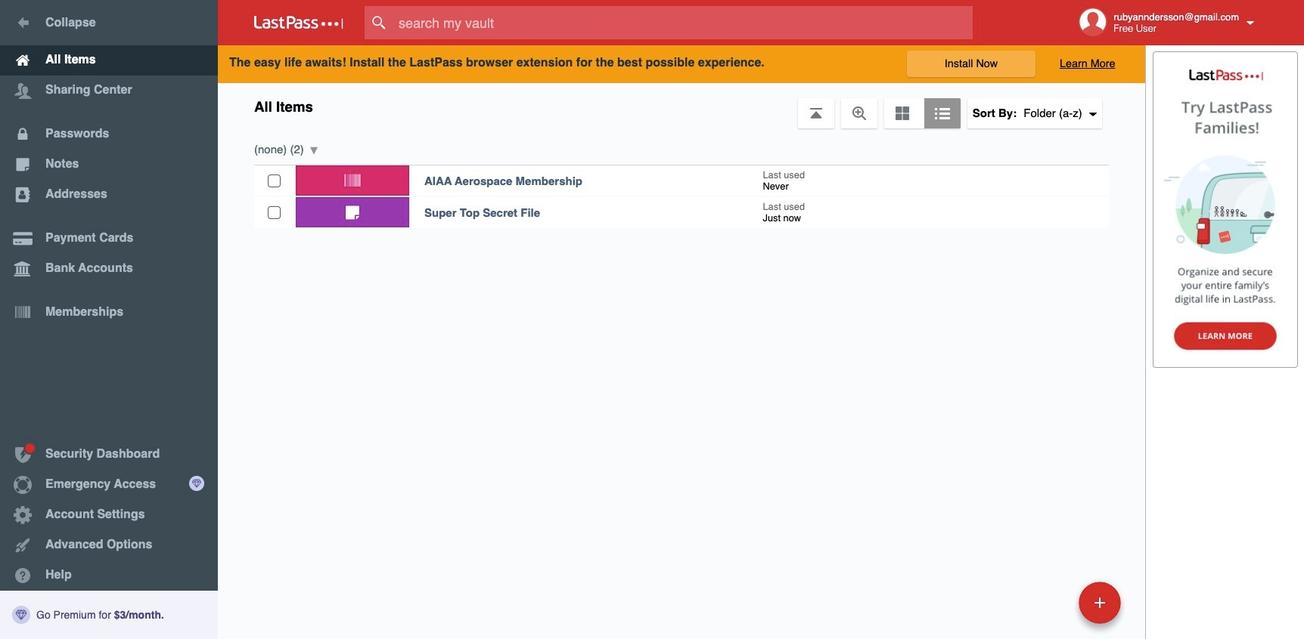 Task type: describe. For each thing, give the bounding box(es) containing it.
new item navigation
[[975, 578, 1130, 640]]

vault options navigation
[[218, 83, 1145, 129]]

lastpass image
[[254, 16, 343, 29]]

new item element
[[975, 582, 1126, 625]]

search my vault text field
[[365, 6, 1002, 39]]



Task type: locate. For each thing, give the bounding box(es) containing it.
main navigation navigation
[[0, 0, 218, 640]]

Search search field
[[365, 6, 1002, 39]]



Task type: vqa. For each thing, say whether or not it's contained in the screenshot.
New Item element
yes



